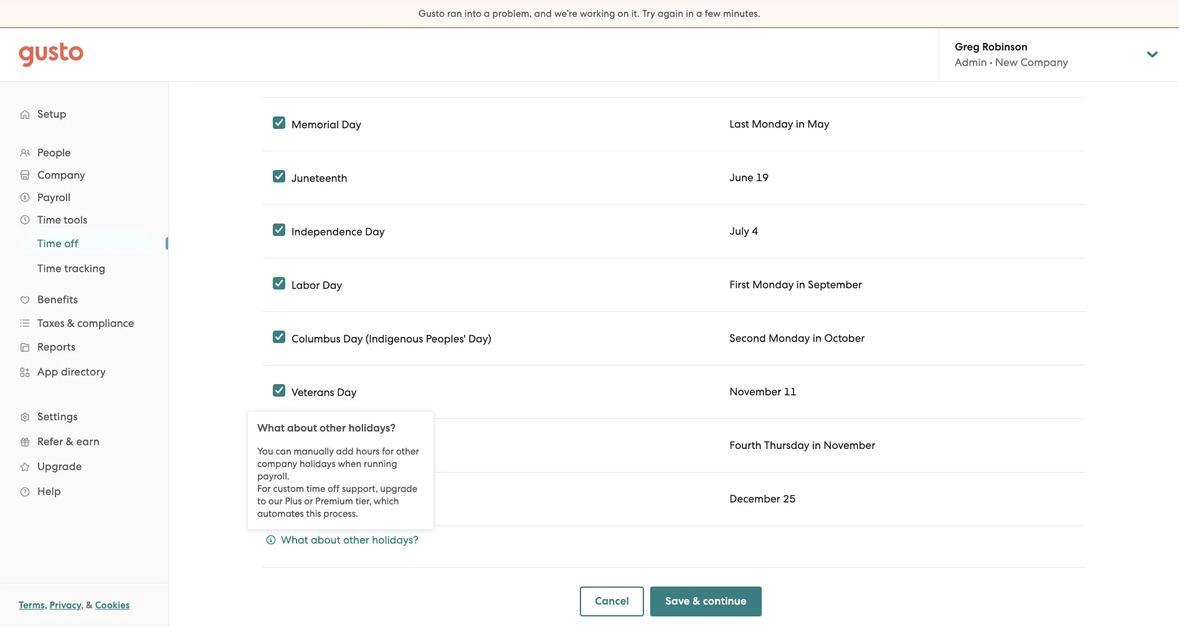 Task type: locate. For each thing, give the bounding box(es) containing it.
Last Monday in May checkbox
[[273, 117, 285, 129]]

2 , from the left
[[81, 600, 84, 611]]

0 horizontal spatial ,
[[45, 600, 47, 611]]

new
[[996, 56, 1019, 69]]

time
[[37, 214, 61, 226], [37, 237, 62, 250], [37, 262, 62, 275]]

1 vertical spatial company
[[37, 169, 85, 181]]

about down this
[[311, 534, 341, 547]]

time tracking
[[37, 262, 105, 275]]

,
[[45, 600, 47, 611], [81, 600, 84, 611]]

, left privacy link
[[45, 600, 47, 611]]

people button
[[12, 141, 156, 164]]

day for memorial
[[342, 118, 362, 131]]

November 11 checkbox
[[273, 385, 285, 397]]

0 vertical spatial what
[[257, 422, 285, 435]]

cookies
[[95, 600, 130, 611]]

which
[[374, 496, 399, 507]]

what
[[257, 422, 285, 435], [281, 534, 308, 547]]

taxes
[[37, 317, 65, 330]]

in for first
[[797, 279, 806, 291]]

add
[[336, 446, 354, 457]]

in left the october in the right of the page
[[813, 332, 822, 345]]

hours
[[356, 446, 380, 457]]

time down payroll
[[37, 214, 61, 226]]

list containing time off
[[0, 231, 168, 281]]

0 vertical spatial company
[[1021, 56, 1069, 69]]

other up thanksgiving
[[320, 422, 346, 435]]

monday right first
[[753, 279, 794, 291]]

working
[[580, 8, 616, 19]]

1 horizontal spatial ,
[[81, 600, 84, 611]]

christmas
[[292, 493, 340, 506]]

try
[[643, 8, 656, 19]]

monday for first
[[753, 279, 794, 291]]

1 vertical spatial off
[[328, 484, 340, 495]]

may
[[808, 118, 830, 130]]

0 horizontal spatial a
[[484, 8, 490, 19]]

1 vertical spatial what about other holidays?
[[281, 534, 419, 547]]

upgrade
[[380, 484, 418, 495]]

0 vertical spatial time
[[37, 214, 61, 226]]

2 time from the top
[[37, 237, 62, 250]]

november
[[730, 386, 782, 398], [824, 439, 876, 452]]

time for time tracking
[[37, 262, 62, 275]]

list
[[0, 141, 168, 504], [0, 231, 168, 281]]

1 vertical spatial other
[[396, 446, 419, 457]]

terms , privacy , & cookies
[[19, 600, 130, 611]]

thanksgiving
[[292, 440, 357, 452]]

other down the process.
[[343, 534, 370, 547]]

save & continue
[[666, 595, 747, 608]]

1 vertical spatial monday
[[753, 279, 794, 291]]

& right taxes
[[67, 317, 75, 330]]

app
[[37, 366, 58, 378]]

first
[[730, 279, 750, 291]]

1 vertical spatial time
[[37, 237, 62, 250]]

2 list from the top
[[0, 231, 168, 281]]

1 horizontal spatial november
[[824, 439, 876, 452]]

holidays?
[[349, 422, 396, 435], [372, 534, 419, 547]]

monday for second
[[769, 332, 811, 345]]

off
[[64, 237, 78, 250], [328, 484, 340, 495]]

day up the process.
[[343, 493, 363, 506]]

save & continue button
[[651, 587, 762, 617]]

second monday in october
[[730, 332, 865, 345]]

what about other holidays? tooltip
[[247, 411, 434, 549]]

admin
[[955, 56, 988, 69]]

0 vertical spatial off
[[64, 237, 78, 250]]

in left september
[[797, 279, 806, 291]]

time tools button
[[12, 209, 156, 231]]

June 19 checkbox
[[273, 170, 285, 183]]

independence
[[292, 225, 363, 238]]

what about other holidays?
[[257, 422, 396, 435], [281, 534, 419, 547]]

help link
[[12, 481, 156, 503]]

time inside dropdown button
[[37, 214, 61, 226]]

& right "save"
[[693, 595, 701, 608]]

1 vertical spatial about
[[311, 534, 341, 547]]

can
[[276, 446, 292, 457]]

time
[[306, 484, 326, 495]]

about up manually
[[287, 422, 317, 435]]

December 25 checkbox
[[273, 492, 285, 504]]

running
[[364, 459, 397, 470]]

october
[[825, 332, 865, 345]]

1 vertical spatial holidays?
[[372, 534, 419, 547]]

refer
[[37, 436, 63, 448]]

time for time tools
[[37, 214, 61, 226]]

holidays? down which
[[372, 534, 419, 547]]

day right veterans
[[337, 386, 357, 399]]

monday
[[752, 118, 794, 130], [753, 279, 794, 291], [769, 332, 811, 345]]

2 vertical spatial time
[[37, 262, 62, 275]]

time down time off
[[37, 262, 62, 275]]

off up premium
[[328, 484, 340, 495]]

day right independence
[[365, 225, 385, 238]]

save
[[666, 595, 690, 608]]

what inside popup button
[[281, 534, 308, 547]]

1 list from the top
[[0, 141, 168, 504]]

last monday in may
[[730, 118, 830, 130]]

privacy link
[[50, 600, 81, 611]]

company
[[1021, 56, 1069, 69], [37, 169, 85, 181]]

when
[[338, 459, 362, 470]]

monday for last
[[752, 118, 794, 130]]

2 a from the left
[[697, 8, 703, 19]]

a left few
[[697, 8, 703, 19]]

& inside button
[[693, 595, 701, 608]]

veterans day
[[292, 386, 357, 399]]

0 vertical spatial holidays?
[[349, 422, 396, 435]]

a right into
[[484, 8, 490, 19]]

this
[[306, 509, 321, 520]]

company down people
[[37, 169, 85, 181]]

labor day
[[292, 279, 342, 291]]

fourth
[[730, 439, 762, 452]]

what about other holidays? inside status
[[257, 422, 396, 435]]

continue
[[703, 595, 747, 608]]

day right "memorial"
[[342, 118, 362, 131]]

taxes & compliance
[[37, 317, 134, 330]]

11
[[784, 386, 797, 398]]

directory
[[61, 366, 106, 378]]

1 vertical spatial what
[[281, 534, 308, 547]]

help
[[37, 486, 61, 498]]

0 horizontal spatial november
[[730, 386, 782, 398]]

0 vertical spatial monday
[[752, 118, 794, 130]]

greg
[[955, 41, 980, 54]]

day right columbus
[[343, 332, 363, 345]]

& left earn
[[66, 436, 74, 448]]

monday right second
[[769, 332, 811, 345]]

1 horizontal spatial off
[[328, 484, 340, 495]]

few
[[705, 8, 721, 19]]

about
[[287, 422, 317, 435], [311, 534, 341, 547]]

plus
[[285, 496, 302, 507]]

other right for
[[396, 446, 419, 457]]

what up fourth thursday in november checkbox
[[257, 422, 285, 435]]

what inside status
[[257, 422, 285, 435]]

, left cookies
[[81, 600, 84, 611]]

•
[[990, 56, 993, 69]]

november 11
[[730, 386, 797, 398]]

1 horizontal spatial a
[[697, 8, 703, 19]]

company button
[[12, 164, 156, 186]]

& inside dropdown button
[[67, 317, 75, 330]]

what about other holidays? up thanksgiving
[[257, 422, 396, 435]]

veterans
[[292, 386, 335, 399]]

home image
[[19, 42, 84, 67]]

automates
[[257, 509, 304, 520]]

day right labor
[[323, 279, 342, 291]]

earn
[[76, 436, 100, 448]]

time down the time tools
[[37, 237, 62, 250]]

in right thursday
[[813, 439, 822, 452]]

&
[[67, 317, 75, 330], [66, 436, 74, 448], [693, 595, 701, 608], [86, 600, 93, 611]]

july
[[730, 225, 750, 237]]

First Monday in September checkbox
[[273, 277, 285, 290]]

in left may
[[796, 118, 805, 130]]

in
[[686, 8, 694, 19], [796, 118, 805, 130], [797, 279, 806, 291], [813, 332, 822, 345], [813, 439, 822, 452]]

july 4
[[730, 225, 759, 237]]

company right new
[[1021, 56, 1069, 69]]

day for labor
[[323, 279, 342, 291]]

2 vertical spatial other
[[343, 534, 370, 547]]

refer & earn link
[[12, 431, 156, 453]]

0 horizontal spatial company
[[37, 169, 85, 181]]

off down tools
[[64, 237, 78, 250]]

december
[[730, 493, 781, 505]]

0 horizontal spatial off
[[64, 237, 78, 250]]

off inside you can manually add hours for other company holidays when running payroll. for custom time off support, upgrade to our plus or premium tier, which automates this process.
[[328, 484, 340, 495]]

what about other holidays? down the process.
[[281, 534, 419, 547]]

list containing people
[[0, 141, 168, 504]]

2 vertical spatial monday
[[769, 332, 811, 345]]

holidays? up hours
[[349, 422, 396, 435]]

& for continue
[[693, 595, 701, 608]]

1 horizontal spatial company
[[1021, 56, 1069, 69]]

payroll button
[[12, 186, 156, 209]]

1 time from the top
[[37, 214, 61, 226]]

tools
[[64, 214, 87, 226]]

what right 'module__icon___go7vc'
[[281, 534, 308, 547]]

0 vertical spatial what about other holidays?
[[257, 422, 396, 435]]

support,
[[342, 484, 378, 495]]

other inside popup button
[[343, 534, 370, 547]]

reports
[[37, 341, 76, 353]]

0 vertical spatial about
[[287, 422, 317, 435]]

monday right the last
[[752, 118, 794, 130]]

0 vertical spatial november
[[730, 386, 782, 398]]

columbus
[[292, 332, 341, 345]]

app directory link
[[12, 361, 156, 383]]

company inside greg robinson admin • new company
[[1021, 56, 1069, 69]]

3 time from the top
[[37, 262, 62, 275]]

other
[[320, 422, 346, 435], [396, 446, 419, 457], [343, 534, 370, 547]]



Task type: describe. For each thing, give the bounding box(es) containing it.
what about other holidays? inside popup button
[[281, 534, 419, 547]]

time tracking link
[[22, 257, 156, 280]]

first monday in september
[[730, 279, 863, 291]]

memorial day
[[292, 118, 362, 131]]

day for columbus
[[343, 332, 363, 345]]

1 a from the left
[[484, 8, 490, 19]]

reports link
[[12, 336, 156, 358]]

setup link
[[12, 103, 156, 125]]

cookies button
[[95, 598, 130, 613]]

settings
[[37, 411, 78, 423]]

in for fourth
[[813, 439, 822, 452]]

compliance
[[77, 317, 134, 330]]

gusto navigation element
[[0, 82, 168, 524]]

holidays? inside popup button
[[372, 534, 419, 547]]

terms
[[19, 600, 45, 611]]

memorial
[[292, 118, 339, 131]]

in for second
[[813, 332, 822, 345]]

upgrade
[[37, 461, 82, 473]]

cancel link
[[580, 587, 645, 617]]

you
[[257, 446, 273, 457]]

settings link
[[12, 406, 156, 428]]

day for independence
[[365, 225, 385, 238]]

second
[[730, 332, 766, 345]]

in for last
[[796, 118, 805, 130]]

0 vertical spatial other
[[320, 422, 346, 435]]

holidays? inside status
[[349, 422, 396, 435]]

privacy
[[50, 600, 81, 611]]

september
[[808, 279, 863, 291]]

benefits link
[[12, 289, 156, 311]]

benefits
[[37, 294, 78, 306]]

christmas day
[[292, 493, 363, 506]]

what about other holidays? status
[[248, 412, 434, 530]]

december 25
[[730, 493, 796, 505]]

last
[[730, 118, 750, 130]]

it.
[[632, 8, 640, 19]]

again
[[658, 8, 684, 19]]

people
[[37, 146, 71, 159]]

(indigenous
[[366, 332, 423, 345]]

and
[[535, 8, 552, 19]]

setup
[[37, 108, 67, 120]]

company inside company dropdown button
[[37, 169, 85, 181]]

robinson
[[983, 41, 1028, 54]]

what about other holidays? button
[[266, 533, 419, 548]]

thursday
[[765, 439, 810, 452]]

problem,
[[493, 8, 532, 19]]

about inside status
[[287, 422, 317, 435]]

to
[[257, 496, 266, 507]]

& for compliance
[[67, 317, 75, 330]]

labor
[[292, 279, 320, 291]]

upgrade link
[[12, 456, 156, 478]]

day for christmas
[[343, 493, 363, 506]]

time off
[[37, 237, 78, 250]]

june
[[730, 171, 754, 184]]

1 vertical spatial november
[[824, 439, 876, 452]]

or
[[304, 496, 313, 507]]

Fourth Thursday in November checkbox
[[273, 438, 285, 451]]

time off link
[[22, 232, 156, 255]]

day for veterans
[[337, 386, 357, 399]]

terms link
[[19, 600, 45, 611]]

app directory
[[37, 366, 106, 378]]

june 19
[[730, 171, 769, 184]]

about inside popup button
[[311, 534, 341, 547]]

tracking
[[64, 262, 105, 275]]

our
[[268, 496, 283, 507]]

& left cookies
[[86, 600, 93, 611]]

& for earn
[[66, 436, 74, 448]]

July 4 checkbox
[[273, 224, 285, 236]]

peoples'
[[426, 332, 466, 345]]

you can manually add hours for other company holidays when running payroll. for custom time off support, upgrade to our plus or premium tier, which automates this process.
[[257, 446, 419, 520]]

other inside you can manually add hours for other company holidays when running payroll. for custom time off support, upgrade to our plus or premium tier, which automates this process.
[[396, 446, 419, 457]]

payroll.
[[257, 471, 290, 482]]

off inside gusto navigation element
[[64, 237, 78, 250]]

25
[[783, 493, 796, 505]]

company
[[257, 459, 297, 470]]

refer & earn
[[37, 436, 100, 448]]

for
[[382, 446, 394, 457]]

we're
[[555, 8, 578, 19]]

1 , from the left
[[45, 600, 47, 611]]

gusto ran into a problem, and we're working on it. try again in a few minutes.
[[419, 8, 761, 19]]

for
[[257, 484, 271, 495]]

into
[[465, 8, 482, 19]]

19
[[757, 171, 769, 184]]

fourth thursday in november
[[730, 439, 876, 452]]

tier,
[[356, 496, 372, 507]]

juneteenth
[[292, 172, 348, 184]]

time tools
[[37, 214, 87, 226]]

4
[[752, 225, 759, 237]]

module__icon___go7vc image
[[266, 535, 276, 545]]

time for time off
[[37, 237, 62, 250]]

custom
[[273, 484, 304, 495]]

Second Monday in October checkbox
[[273, 331, 285, 343]]

on
[[618, 8, 629, 19]]

payroll
[[37, 191, 71, 204]]

in right again
[[686, 8, 694, 19]]



Task type: vqa. For each thing, say whether or not it's contained in the screenshot.


